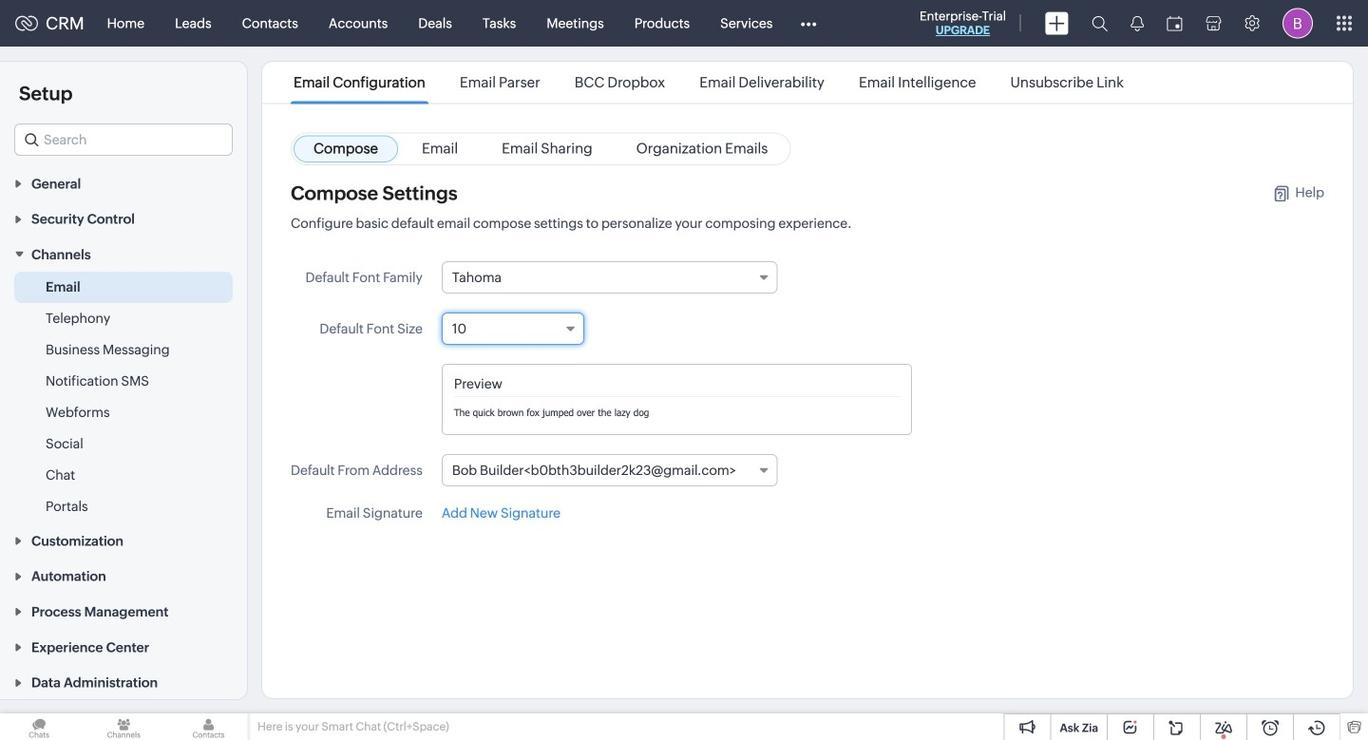 Task type: locate. For each thing, give the bounding box(es) containing it.
chats image
[[0, 714, 78, 740]]

list
[[276, 62, 1141, 103]]

signals image
[[1131, 15, 1144, 31]]

create menu image
[[1045, 12, 1069, 35]]

search element
[[1080, 0, 1119, 47]]

None field
[[14, 124, 233, 156], [442, 261, 778, 294], [442, 313, 584, 345], [442, 454, 778, 486], [442, 261, 778, 294], [442, 313, 584, 345], [442, 454, 778, 486]]

calendar image
[[1167, 16, 1183, 31]]

create menu element
[[1034, 0, 1080, 46]]

none field search
[[14, 124, 233, 156]]

region
[[0, 272, 247, 523]]

search image
[[1092, 15, 1108, 31]]

Search text field
[[15, 124, 232, 155]]



Task type: vqa. For each thing, say whether or not it's contained in the screenshot.
button
no



Task type: describe. For each thing, give the bounding box(es) containing it.
profile element
[[1271, 0, 1324, 46]]

signals element
[[1119, 0, 1155, 47]]

contacts image
[[169, 714, 248, 740]]

Other Modules field
[[788, 8, 829, 38]]

logo image
[[15, 16, 38, 31]]

channels image
[[85, 714, 163, 740]]

profile image
[[1283, 8, 1313, 38]]



